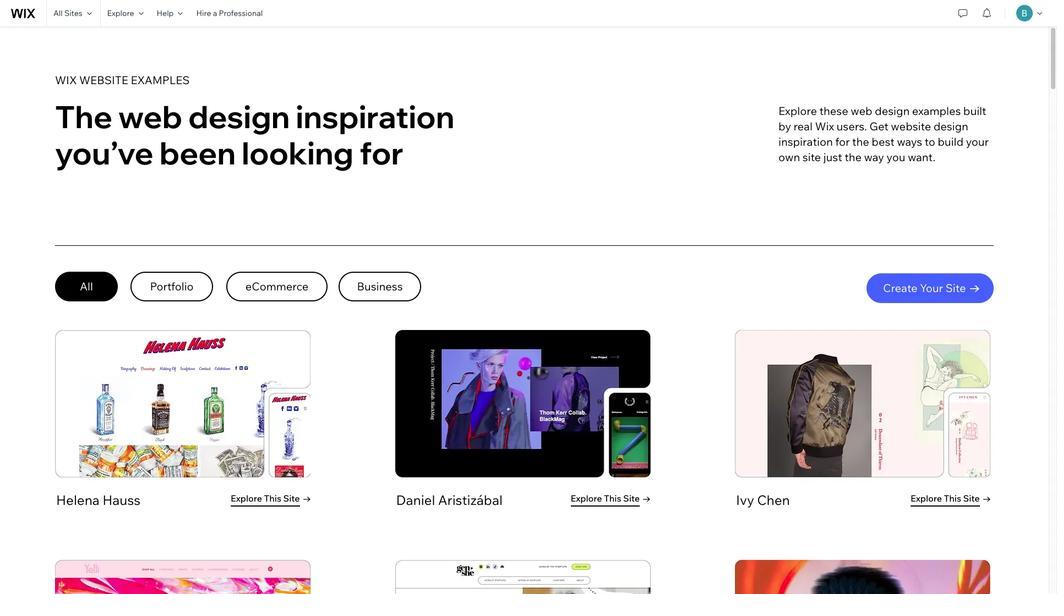 Task type: locate. For each thing, give the bounding box(es) containing it.
hire a professional link
[[190, 0, 269, 26]]

all
[[53, 8, 63, 18]]

explore
[[107, 8, 134, 18]]

hire
[[196, 8, 211, 18]]

help
[[157, 8, 174, 18]]

a
[[213, 8, 217, 18]]



Task type: vqa. For each thing, say whether or not it's contained in the screenshot.
does
no



Task type: describe. For each thing, give the bounding box(es) containing it.
all sites
[[53, 8, 82, 18]]

sites
[[64, 8, 82, 18]]

hire a professional
[[196, 8, 263, 18]]

help button
[[150, 0, 190, 26]]

professional
[[219, 8, 263, 18]]



